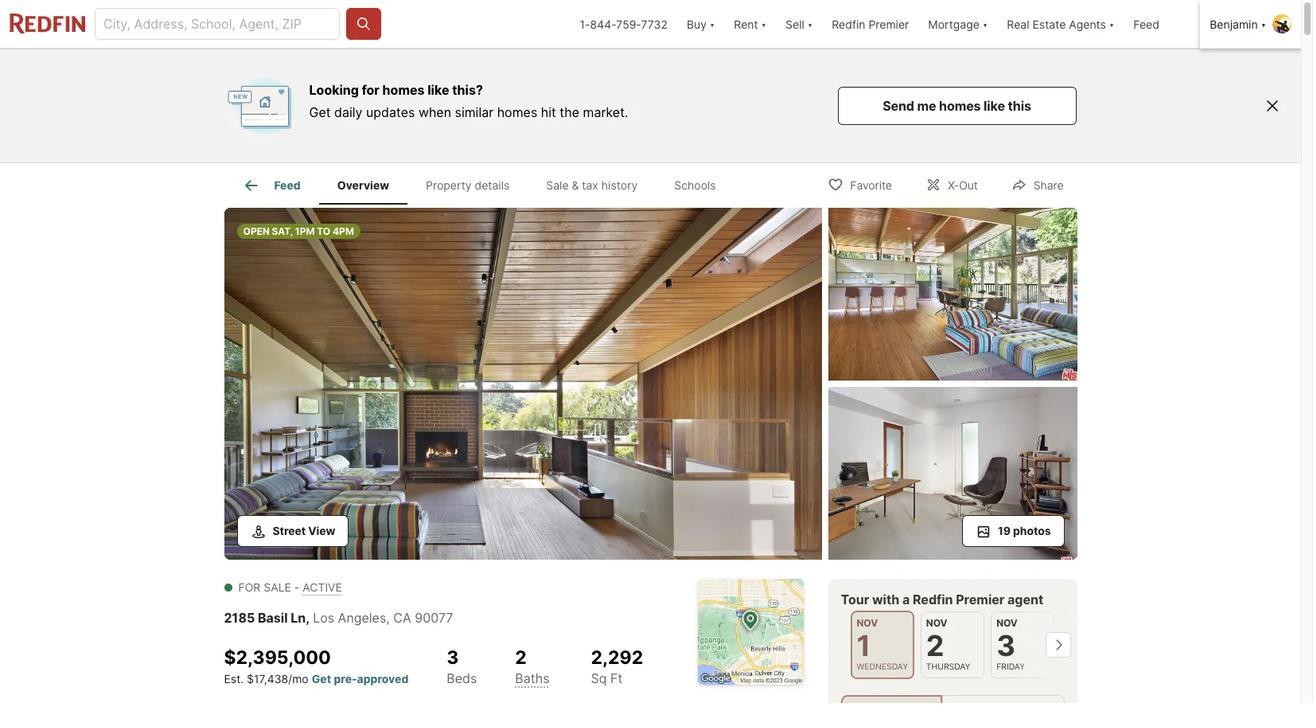 Task type: vqa. For each thing, say whether or not it's contained in the screenshot.
Redfin image
yes



Task type: describe. For each thing, give the bounding box(es) containing it.
1 , from the left
[[306, 610, 310, 625]]

sale
[[264, 580, 291, 594]]

for
[[238, 580, 261, 594]]

nov 2 thursday
[[927, 617, 971, 672]]

2 option from the left
[[943, 695, 1065, 703]]

sq
[[591, 671, 607, 687]]

City, Address, School, Agent, ZIP search field
[[95, 8, 340, 40]]

1 vertical spatial premier
[[957, 591, 1005, 607]]

2 baths
[[515, 646, 550, 687]]

▾ for benjamin ▾
[[1262, 17, 1267, 31]]

sell ▾ button
[[776, 0, 823, 48]]

property
[[426, 179, 472, 192]]

feed link
[[242, 176, 301, 195]]

rent
[[734, 17, 759, 31]]

real estate agents ▾ link
[[1008, 0, 1115, 48]]

1 vertical spatial feed
[[274, 179, 301, 192]]

buy
[[687, 17, 707, 31]]

overview tab
[[319, 166, 408, 205]]

street view button
[[237, 515, 349, 547]]

sale & tax history tab
[[528, 166, 656, 205]]

844-
[[590, 17, 617, 31]]

x-
[[948, 178, 960, 192]]

homes for for
[[383, 82, 425, 98]]

schools tab
[[656, 166, 735, 205]]

redfin image
[[225, 70, 297, 142]]

with
[[873, 591, 900, 607]]

mortgage ▾ button
[[919, 0, 998, 48]]

ca
[[394, 610, 411, 625]]

looking
[[309, 82, 359, 98]]

$17,438
[[247, 672, 288, 686]]

&
[[572, 179, 579, 192]]

▾ for buy ▾
[[710, 17, 715, 31]]

sell ▾
[[786, 17, 813, 31]]

details
[[475, 179, 510, 192]]

looking for homes like this? get daily updates when similar homes hit the market.
[[309, 82, 629, 120]]

▾ for rent ▾
[[762, 17, 767, 31]]

baths link
[[515, 671, 550, 687]]

benjamin
[[1211, 17, 1259, 31]]

3 inside 3 beds
[[447, 646, 459, 668]]

ft
[[611, 671, 623, 687]]

a
[[903, 591, 910, 607]]

schools
[[675, 179, 716, 192]]

view
[[308, 524, 335, 537]]

similar
[[455, 104, 494, 120]]

send me homes like this button
[[838, 87, 1077, 125]]

rent ▾
[[734, 17, 767, 31]]

submit search image
[[356, 16, 372, 32]]

ln
[[291, 610, 306, 625]]

mortgage ▾ button
[[929, 0, 988, 48]]

nov for 2
[[927, 617, 948, 629]]

this?
[[452, 82, 483, 98]]

$2,395,000
[[224, 646, 331, 668]]

map entry image
[[698, 578, 804, 684]]

active
[[303, 580, 342, 594]]

nov 3 friday
[[997, 617, 1026, 672]]

get inside looking for homes like this? get daily updates when similar homes hit the market.
[[309, 104, 331, 120]]

favorite button
[[815, 168, 906, 200]]

x-out button
[[912, 168, 992, 200]]

get pre-approved link
[[312, 672, 409, 686]]

feed inside "button"
[[1134, 17, 1160, 31]]

sale
[[546, 179, 569, 192]]

mortgage
[[929, 17, 980, 31]]

open
[[243, 225, 270, 237]]

tour
[[841, 591, 870, 607]]

tour with a redfin premier agent
[[841, 591, 1044, 607]]

2,292
[[591, 646, 644, 668]]

1 horizontal spatial homes
[[497, 104, 538, 120]]

when
[[419, 104, 452, 120]]

approved
[[357, 672, 409, 686]]

open sat, 1pm to 4pm link
[[224, 208, 822, 563]]

user photo image
[[1273, 14, 1292, 33]]

premier inside button
[[869, 17, 910, 31]]

tax
[[582, 179, 599, 192]]

est.
[[224, 672, 244, 686]]

favorite
[[851, 178, 893, 192]]

next image
[[1046, 632, 1071, 657]]



Task type: locate. For each thing, give the bounding box(es) containing it.
for
[[362, 82, 380, 98]]

nov for 1
[[857, 617, 878, 629]]

for sale - active
[[238, 580, 342, 594]]

1-844-759-7732
[[580, 17, 668, 31]]

2
[[927, 628, 945, 663], [515, 646, 527, 668]]

1 horizontal spatial premier
[[957, 591, 1005, 607]]

▾ for sell ▾
[[808, 17, 813, 31]]

option down friday
[[943, 695, 1065, 703]]

2185 basil ln , los angeles , ca 90077
[[224, 610, 453, 625]]

7732
[[641, 17, 668, 31]]

market.
[[583, 104, 629, 120]]

tab list containing feed
[[224, 163, 747, 205]]

1 horizontal spatial redfin
[[913, 591, 954, 607]]

0 vertical spatial redfin
[[832, 17, 866, 31]]

share
[[1034, 178, 1064, 192]]

▾ left user photo
[[1262, 17, 1267, 31]]

2 inside the 2 baths
[[515, 646, 527, 668]]

2 up baths link
[[515, 646, 527, 668]]

los
[[313, 610, 334, 625]]

, left 'los'
[[306, 610, 310, 625]]

wednesday
[[857, 661, 909, 672]]

0 horizontal spatial redfin
[[832, 17, 866, 31]]

0 horizontal spatial ,
[[306, 610, 310, 625]]

0 vertical spatial feed
[[1134, 17, 1160, 31]]

buy ▾ button
[[687, 0, 715, 48]]

premier left agent at the right bottom
[[957, 591, 1005, 607]]

2 ▾ from the left
[[762, 17, 767, 31]]

3 inside nov 3 friday
[[997, 628, 1016, 663]]

3 beds
[[447, 646, 477, 687]]

1 ▾ from the left
[[710, 17, 715, 31]]

this
[[1009, 98, 1032, 114]]

0 horizontal spatial premier
[[869, 17, 910, 31]]

get down the looking
[[309, 104, 331, 120]]

3 up the beds
[[447, 646, 459, 668]]

2 nov from the left
[[927, 617, 948, 629]]

the
[[560, 104, 580, 120]]

redfin inside button
[[832, 17, 866, 31]]

homes for me
[[940, 98, 981, 114]]

▾ right sell
[[808, 17, 813, 31]]

homes inside button
[[940, 98, 981, 114]]

nov down agent at the right bottom
[[997, 617, 1018, 629]]

19 photos button
[[963, 515, 1065, 547]]

None button
[[851, 610, 915, 679], [921, 611, 985, 678], [991, 611, 1055, 678], [851, 610, 915, 679], [921, 611, 985, 678], [991, 611, 1055, 678]]

2185
[[224, 610, 255, 625]]

like up when
[[428, 82, 449, 98]]

90077
[[415, 610, 453, 625]]

redfin right a
[[913, 591, 954, 607]]

homes left hit
[[497, 104, 538, 120]]

▾ right buy
[[710, 17, 715, 31]]

nov inside nov 2 thursday
[[927, 617, 948, 629]]

to
[[317, 225, 331, 237]]

angeles
[[338, 610, 386, 625]]

like left this
[[984, 98, 1006, 114]]

-
[[294, 580, 300, 594]]

redfin premier
[[832, 17, 910, 31]]

0 horizontal spatial like
[[428, 82, 449, 98]]

like inside looking for homes like this? get daily updates when similar homes hit the market.
[[428, 82, 449, 98]]

send
[[883, 98, 915, 114]]

buy ▾
[[687, 17, 715, 31]]

feed up sat,
[[274, 179, 301, 192]]

sat,
[[272, 225, 293, 237]]

send me homes like this
[[883, 98, 1032, 114]]

▾ right mortgage
[[983, 17, 988, 31]]

0 horizontal spatial 2
[[515, 646, 527, 668]]

1-844-759-7732 link
[[580, 17, 668, 31]]

19 photos
[[999, 524, 1051, 537]]

redfin premier button
[[823, 0, 919, 48]]

me
[[918, 98, 937, 114]]

rent ▾ button
[[734, 0, 767, 48]]

real
[[1008, 17, 1030, 31]]

, left ca
[[386, 610, 390, 625]]

3 ▾ from the left
[[808, 17, 813, 31]]

▾
[[710, 17, 715, 31], [762, 17, 767, 31], [808, 17, 813, 31], [983, 17, 988, 31], [1110, 17, 1115, 31], [1262, 17, 1267, 31]]

real estate agents ▾ button
[[998, 0, 1125, 48]]

0 horizontal spatial homes
[[383, 82, 425, 98]]

photos
[[1014, 524, 1051, 537]]

tab list
[[224, 163, 747, 205]]

x-out
[[948, 178, 978, 192]]

1 vertical spatial redfin
[[913, 591, 954, 607]]

4pm
[[333, 225, 354, 237]]

buy ▾ button
[[678, 0, 725, 48]]

1 horizontal spatial nov
[[927, 617, 948, 629]]

basil
[[258, 610, 288, 625]]

3 nov from the left
[[997, 617, 1018, 629]]

premier
[[869, 17, 910, 31], [957, 591, 1005, 607]]

nov down tour
[[857, 617, 878, 629]]

overview
[[337, 179, 389, 192]]

1 vertical spatial get
[[312, 672, 331, 686]]

2 horizontal spatial homes
[[940, 98, 981, 114]]

0 horizontal spatial feed
[[274, 179, 301, 192]]

mortgage ▾
[[929, 17, 988, 31]]

1-
[[580, 17, 590, 31]]

2 , from the left
[[386, 610, 390, 625]]

thursday
[[927, 661, 971, 672]]

1pm
[[295, 225, 315, 237]]

nov down tour with a redfin premier agent
[[927, 617, 948, 629]]

updates
[[366, 104, 415, 120]]

beds
[[447, 671, 477, 687]]

real estate agents ▾
[[1008, 17, 1115, 31]]

get inside $2,395,000 est. $17,438 /mo get pre-approved
[[312, 672, 331, 686]]

benjamin ▾
[[1211, 17, 1267, 31]]

2 inside nov 2 thursday
[[927, 628, 945, 663]]

0 vertical spatial get
[[309, 104, 331, 120]]

option
[[841, 695, 943, 703], [943, 695, 1065, 703]]

5 ▾ from the left
[[1110, 17, 1115, 31]]

option down wednesday
[[841, 695, 943, 703]]

▾ right rent
[[762, 17, 767, 31]]

3 down agent at the right bottom
[[997, 628, 1016, 663]]

sell ▾ button
[[786, 0, 813, 48]]

▾ right agents
[[1110, 17, 1115, 31]]

get
[[309, 104, 331, 120], [312, 672, 331, 686]]

feed button
[[1125, 0, 1201, 48]]

feed right agents
[[1134, 17, 1160, 31]]

1 option from the left
[[841, 695, 943, 703]]

share button
[[998, 168, 1078, 200]]

4 ▾ from the left
[[983, 17, 988, 31]]

1 horizontal spatial 2
[[927, 628, 945, 663]]

like for this
[[984, 98, 1006, 114]]

,
[[306, 610, 310, 625], [386, 610, 390, 625]]

nov for 3
[[997, 617, 1018, 629]]

property details tab
[[408, 166, 528, 205]]

property details
[[426, 179, 510, 192]]

2185 basil ln, los angeles, ca 90077 image
[[224, 208, 822, 559], [829, 208, 1078, 380], [829, 387, 1078, 559]]

pre-
[[334, 672, 357, 686]]

hit
[[541, 104, 556, 120]]

street view
[[273, 524, 335, 537]]

2 down tour with a redfin premier agent
[[927, 628, 945, 663]]

▾ for mortgage ▾
[[983, 17, 988, 31]]

2 horizontal spatial nov
[[997, 617, 1018, 629]]

get right /mo at the left bottom
[[312, 672, 331, 686]]

redfin right sell ▾ button
[[832, 17, 866, 31]]

1 nov from the left
[[857, 617, 878, 629]]

sell
[[786, 17, 805, 31]]

0 horizontal spatial nov
[[857, 617, 878, 629]]

street
[[273, 524, 306, 537]]

out
[[960, 178, 978, 192]]

1 horizontal spatial feed
[[1134, 17, 1160, 31]]

friday
[[997, 661, 1026, 672]]

nov inside nov 1 wednesday
[[857, 617, 878, 629]]

rent ▾ button
[[725, 0, 776, 48]]

1 horizontal spatial ,
[[386, 610, 390, 625]]

like
[[428, 82, 449, 98], [984, 98, 1006, 114]]

/mo
[[288, 672, 309, 686]]

homes right "me"
[[940, 98, 981, 114]]

0 horizontal spatial 3
[[447, 646, 459, 668]]

$2,395,000 est. $17,438 /mo get pre-approved
[[224, 646, 409, 686]]

redfin
[[832, 17, 866, 31], [913, 591, 954, 607]]

baths
[[515, 671, 550, 687]]

premier left mortgage
[[869, 17, 910, 31]]

19
[[999, 524, 1011, 537]]

list box
[[841, 695, 1065, 703]]

6 ▾ from the left
[[1262, 17, 1267, 31]]

nov 1 wednesday
[[857, 617, 909, 672]]

open sat, 1pm to 4pm
[[243, 225, 354, 237]]

agent
[[1008, 591, 1044, 607]]

like inside send me homes like this button
[[984, 98, 1006, 114]]

homes
[[383, 82, 425, 98], [940, 98, 981, 114], [497, 104, 538, 120]]

0 vertical spatial premier
[[869, 17, 910, 31]]

nov inside nov 3 friday
[[997, 617, 1018, 629]]

history
[[602, 179, 638, 192]]

1 horizontal spatial like
[[984, 98, 1006, 114]]

daily
[[334, 104, 363, 120]]

like for this?
[[428, 82, 449, 98]]

759-
[[617, 17, 641, 31]]

active link
[[303, 580, 342, 594]]

homes up the updates
[[383, 82, 425, 98]]

1
[[857, 628, 871, 663]]

1 horizontal spatial 3
[[997, 628, 1016, 663]]



